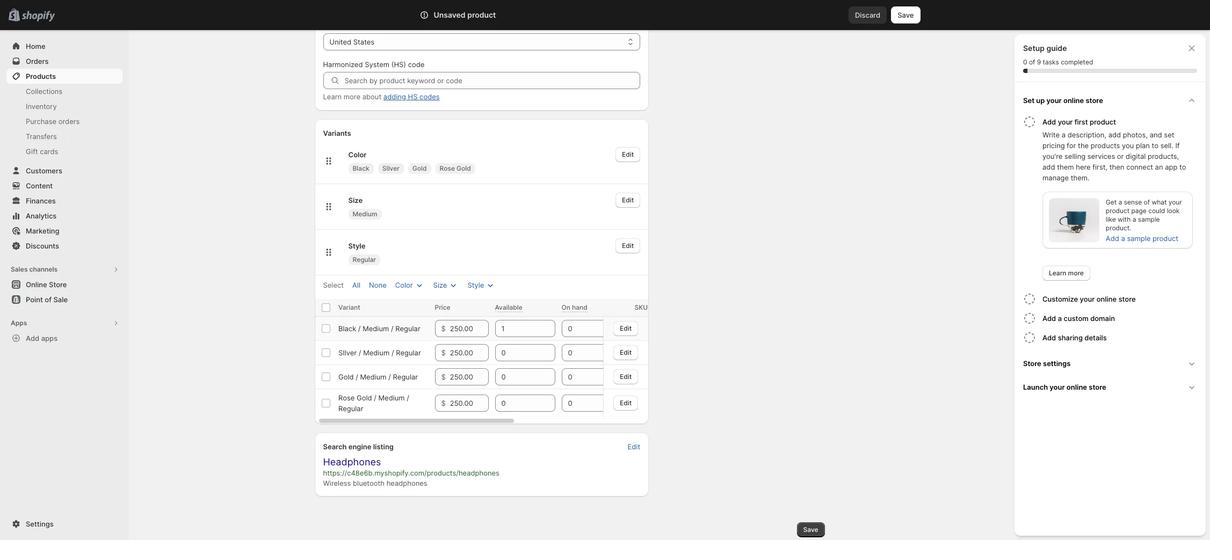 Task type: locate. For each thing, give the bounding box(es) containing it.
a inside write a description, add photos, and set pricing for the products you plan to sell. if you're selling services or digital products, add them here first, then connect an app to manage them.
[[1062, 131, 1066, 139]]

learn for learn more about adding hs codes
[[323, 92, 342, 101]]

first
[[1075, 118, 1089, 126]]

store down store settings button
[[1090, 383, 1107, 392]]

2 $ from the top
[[442, 349, 446, 357]]

apps
[[41, 334, 58, 343]]

size inside dropdown button
[[434, 281, 447, 290]]

1 vertical spatial sample
[[1128, 234, 1151, 243]]

0 vertical spatial learn
[[323, 92, 342, 101]]

home link
[[6, 39, 123, 54]]

0 horizontal spatial silver
[[338, 349, 357, 357]]

options element containing gold / medium / regular
[[338, 373, 418, 382]]

options element
[[338, 325, 420, 333], [338, 349, 421, 357], [338, 373, 418, 382], [338, 394, 409, 413]]

options element containing silver / medium / regular
[[338, 349, 421, 357]]

settings
[[1044, 360, 1071, 368]]

0 vertical spatial black
[[353, 164, 370, 173]]

style up all button
[[349, 242, 366, 250]]

of left origin
[[377, 21, 383, 30]]

of left 9
[[1030, 58, 1036, 66]]

1 vertical spatial add
[[1043, 163, 1056, 171]]

store settings
[[1024, 360, 1071, 368]]

1 vertical spatial size
[[434, 281, 447, 290]]

online up domain
[[1097, 295, 1117, 304]]

first,
[[1093, 163, 1108, 171]]

1 vertical spatial edit button
[[616, 193, 641, 208]]

store for customize your online store
[[1119, 295, 1136, 304]]

sales channels
[[11, 265, 58, 274]]

color down variants
[[349, 150, 367, 159]]

your right 'launch'
[[1050, 383, 1066, 392]]

search right unsaved
[[467, 11, 490, 19]]

a for write a description, add photos, and set pricing for the products you plan to sell. if you're selling services or digital products, add them here first, then connect an app to manage them.
[[1062, 131, 1066, 139]]

0 vertical spatial store
[[49, 281, 67, 289]]

1 vertical spatial style
[[468, 281, 484, 290]]

silver / medium / regular
[[338, 349, 421, 357]]

product down get
[[1106, 207, 1130, 215]]

1 vertical spatial silver
[[338, 349, 357, 357]]

add up products
[[1109, 131, 1122, 139]]

rose inside rose gold / medium / regular
[[338, 394, 355, 403]]

launch your online store
[[1024, 383, 1107, 392]]

1 vertical spatial search
[[323, 443, 347, 451]]

medium
[[353, 210, 378, 218], [363, 325, 389, 333], [363, 349, 390, 357], [360, 373, 387, 382], [378, 394, 405, 403]]

analytics
[[26, 212, 57, 220]]

a down product.
[[1122, 234, 1126, 243]]

2 vertical spatial edit button
[[616, 239, 641, 254]]

regular
[[353, 256, 376, 264], [395, 325, 420, 333], [396, 349, 421, 357], [393, 373, 418, 382], [338, 405, 363, 413]]

here
[[1077, 163, 1091, 171]]

$ text field
[[450, 320, 489, 338], [450, 395, 489, 412]]

1 vertical spatial online
[[1097, 295, 1117, 304]]

of left 'sale'
[[45, 296, 52, 304]]

silver
[[382, 164, 400, 173], [338, 349, 357, 357]]

style right size dropdown button
[[468, 281, 484, 290]]

edit button
[[614, 321, 639, 336], [614, 345, 639, 360], [614, 369, 639, 385], [614, 396, 639, 411], [622, 440, 647, 455]]

1 horizontal spatial to
[[1180, 163, 1187, 171]]

add down you're at the top of the page
[[1043, 163, 1056, 171]]

a for get a sense of what your product page could look like with a sample product. add a sample product
[[1119, 198, 1123, 206]]

set up your online store button
[[1020, 89, 1202, 112]]

collections link
[[6, 84, 123, 99]]

options element down the black / medium / regular
[[338, 349, 421, 357]]

content link
[[6, 178, 123, 193]]

of up page
[[1144, 198, 1151, 206]]

1 vertical spatial learn
[[1050, 269, 1067, 277]]

your inside get a sense of what your product page could look like with a sample product. add a sample product
[[1169, 198, 1183, 206]]

$ text field for gold / medium / regular
[[450, 369, 489, 386]]

a down page
[[1133, 216, 1137, 224]]

them.
[[1071, 174, 1090, 182]]

3 edit button from the top
[[616, 239, 641, 254]]

save button
[[892, 6, 921, 24], [797, 523, 825, 538]]

0 horizontal spatial rose
[[338, 394, 355, 403]]

0 horizontal spatial learn
[[323, 92, 342, 101]]

your inside add your first product button
[[1059, 118, 1073, 126]]

photos,
[[1124, 131, 1149, 139]]

0 vertical spatial sample
[[1139, 216, 1161, 224]]

orders
[[26, 57, 49, 66]]

unsaved
[[434, 10, 466, 19]]

0 horizontal spatial more
[[344, 92, 361, 101]]

2 edit button from the top
[[616, 193, 641, 208]]

your right 'up'
[[1047, 96, 1062, 105]]

0 horizontal spatial save button
[[797, 523, 825, 538]]

0 horizontal spatial add
[[1043, 163, 1056, 171]]

marketing link
[[6, 224, 123, 239]]

system
[[365, 60, 390, 69]]

purchase orders
[[26, 117, 80, 126]]

learn down harmonized
[[323, 92, 342, 101]]

your up look
[[1169, 198, 1183, 206]]

0 vertical spatial search
[[467, 11, 490, 19]]

edit button for silver / medium / regular
[[614, 345, 639, 360]]

9
[[1038, 58, 1042, 66]]

harmonized system (hs) code
[[323, 60, 425, 69]]

mark add your first product as done image
[[1024, 116, 1037, 128]]

product down look
[[1153, 234, 1179, 243]]

your up add a custom domain
[[1081, 295, 1095, 304]]

united
[[330, 38, 352, 46]]

1 horizontal spatial save button
[[892, 6, 921, 24]]

size button
[[427, 278, 466, 293]]

search for search engine listing
[[323, 443, 347, 451]]

2 $ text field from the top
[[450, 369, 489, 386]]

add for first
[[1043, 118, 1057, 126]]

regular up silver / medium / regular
[[395, 325, 420, 333]]

could
[[1149, 207, 1166, 215]]

0 vertical spatial online
[[1064, 96, 1085, 105]]

2 vertical spatial store
[[1090, 383, 1107, 392]]

store inside "button"
[[49, 281, 67, 289]]

collections
[[26, 87, 62, 96]]

sample down product.
[[1128, 234, 1151, 243]]

2 vertical spatial online
[[1067, 383, 1088, 392]]

0 horizontal spatial search
[[323, 443, 347, 451]]

1 vertical spatial more
[[1069, 269, 1084, 277]]

1 vertical spatial black
[[338, 325, 356, 333]]

1 vertical spatial $ text field
[[450, 395, 489, 412]]

rose
[[440, 164, 455, 173], [338, 394, 355, 403]]

add right mark add sharing details as done image
[[1043, 334, 1057, 342]]

3 $ from the top
[[442, 373, 446, 382]]

https://c48e6b.myshopify.com/products/headphones
[[323, 469, 500, 478]]

0 vertical spatial rose
[[440, 164, 455, 173]]

edit button
[[616, 147, 641, 162], [616, 193, 641, 208], [616, 239, 641, 254]]

point
[[26, 296, 43, 304]]

1 horizontal spatial search
[[467, 11, 490, 19]]

learn up customize
[[1050, 269, 1067, 277]]

medium for silver
[[363, 349, 390, 357]]

connect
[[1127, 163, 1154, 171]]

1 horizontal spatial store
[[1024, 360, 1042, 368]]

gold inside rose gold / medium / regular
[[357, 394, 372, 403]]

black for black / medium / regular
[[338, 325, 356, 333]]

color right none button in the bottom left of the page
[[395, 281, 413, 290]]

of for 9
[[1030, 58, 1036, 66]]

search inside button
[[467, 11, 490, 19]]

$ for black / medium / regular
[[442, 325, 446, 333]]

options element down gold / medium / regular on the left
[[338, 394, 409, 413]]

0 horizontal spatial style
[[349, 242, 366, 250]]

1 vertical spatial $ text field
[[450, 369, 489, 386]]

options element up silver / medium / regular
[[338, 325, 420, 333]]

1 horizontal spatial color
[[395, 281, 413, 290]]

color inside dropdown button
[[395, 281, 413, 290]]

0 vertical spatial edit button
[[616, 147, 641, 162]]

what
[[1152, 198, 1168, 206]]

regular down silver / medium / regular
[[393, 373, 418, 382]]

0 horizontal spatial color
[[349, 150, 367, 159]]

your inside "customize your online store" button
[[1081, 295, 1095, 304]]

online for customize your online store
[[1097, 295, 1117, 304]]

listing
[[373, 443, 394, 451]]

transfers
[[26, 132, 57, 141]]

more left about
[[344, 92, 361, 101]]

store up first
[[1086, 96, 1104, 105]]

medium for black
[[363, 325, 389, 333]]

point of sale button
[[0, 292, 129, 307]]

add apps button
[[6, 331, 123, 346]]

0 vertical spatial store
[[1086, 96, 1104, 105]]

an
[[1156, 163, 1164, 171]]

0 vertical spatial add
[[1109, 131, 1122, 139]]

add up 'write'
[[1043, 118, 1057, 126]]

1 horizontal spatial silver
[[382, 164, 400, 173]]

a left custom
[[1059, 314, 1063, 323]]

customize
[[1043, 295, 1079, 304]]

regular up "search engine listing"
[[338, 405, 363, 413]]

add a custom domain button
[[1043, 309, 1202, 328]]

0 horizontal spatial size
[[349, 196, 363, 205]]

store
[[1086, 96, 1104, 105], [1119, 295, 1136, 304], [1090, 383, 1107, 392]]

then
[[1110, 163, 1125, 171]]

a right 'write'
[[1062, 131, 1066, 139]]

regular for silver / medium / regular
[[396, 349, 421, 357]]

tasks
[[1043, 58, 1060, 66]]

online inside 'button'
[[1064, 96, 1085, 105]]

search up headphones
[[323, 443, 347, 451]]

options element for edit button associated with silver / medium / regular
[[338, 349, 421, 357]]

discard
[[856, 11, 881, 19]]

to down and
[[1153, 141, 1159, 150]]

product up description,
[[1091, 118, 1117, 126]]

variants
[[323, 129, 351, 138]]

setup
[[1024, 44, 1045, 53]]

0 vertical spatial $ text field
[[450, 344, 489, 362]]

wireless
[[323, 479, 351, 488]]

online for launch your online store
[[1067, 383, 1088, 392]]

online up add your first product
[[1064, 96, 1085, 105]]

$ text field for regular
[[450, 320, 489, 338]]

store up 'launch'
[[1024, 360, 1042, 368]]

4 options element from the top
[[338, 394, 409, 413]]

regular down the black / medium / regular
[[396, 349, 421, 357]]

1 horizontal spatial size
[[434, 281, 447, 290]]

0 vertical spatial to
[[1153, 141, 1159, 150]]

completed
[[1062, 58, 1094, 66]]

$ text field
[[450, 344, 489, 362], [450, 369, 489, 386]]

search engine listing
[[323, 443, 394, 451]]

of inside get a sense of what your product page could look like with a sample product. add a sample product
[[1144, 198, 1151, 206]]

more up customize your online store
[[1069, 269, 1084, 277]]

0 vertical spatial $ text field
[[450, 320, 489, 338]]

your inside launch your online store button
[[1050, 383, 1066, 392]]

regular for black / medium / regular
[[395, 325, 420, 333]]

a right get
[[1119, 198, 1123, 206]]

available
[[495, 304, 523, 312]]

online down settings
[[1067, 383, 1088, 392]]

gift cards
[[26, 147, 58, 156]]

discard button
[[849, 6, 887, 24]]

more inside add your first product element
[[1069, 269, 1084, 277]]

1 vertical spatial save button
[[797, 523, 825, 538]]

of inside button
[[45, 296, 52, 304]]

0 vertical spatial save button
[[892, 6, 921, 24]]

store up 'sale'
[[49, 281, 67, 289]]

services
[[1088, 152, 1116, 161]]

options element containing rose gold / medium / regular
[[338, 394, 409, 413]]

1 vertical spatial rose
[[338, 394, 355, 403]]

0 horizontal spatial to
[[1153, 141, 1159, 150]]

if
[[1176, 141, 1180, 150]]

rose for rose gold
[[440, 164, 455, 173]]

channels
[[29, 265, 58, 274]]

add apps
[[26, 334, 58, 343]]

None number field
[[495, 320, 539, 338], [562, 320, 606, 338], [495, 344, 539, 362], [562, 344, 606, 362], [495, 369, 539, 386], [562, 369, 606, 386], [495, 395, 539, 412], [562, 395, 606, 412], [495, 320, 539, 338], [562, 320, 606, 338], [495, 344, 539, 362], [562, 344, 606, 362], [495, 369, 539, 386], [562, 369, 606, 386], [495, 395, 539, 412], [562, 395, 606, 412]]

and
[[1150, 131, 1163, 139]]

customize your online store button
[[1043, 290, 1202, 309]]

1 $ text field from the top
[[450, 320, 489, 338]]

1 vertical spatial store
[[1119, 295, 1136, 304]]

all
[[353, 281, 361, 290]]

domain
[[1091, 314, 1116, 323]]

store for launch your online store
[[1090, 383, 1107, 392]]

1 horizontal spatial style
[[468, 281, 484, 290]]

3 options element from the top
[[338, 373, 418, 382]]

set
[[1024, 96, 1035, 105]]

store settings button
[[1020, 352, 1202, 376]]

1 $ from the top
[[442, 325, 446, 333]]

sample
[[1139, 216, 1161, 224], [1128, 234, 1151, 243]]

for
[[1068, 141, 1077, 150]]

2 options element from the top
[[338, 349, 421, 357]]

options element down silver / medium / regular
[[338, 373, 418, 382]]

states
[[354, 38, 375, 46]]

0 horizontal spatial save
[[804, 526, 819, 534]]

variant
[[338, 304, 360, 312]]

online
[[26, 281, 47, 289]]

add inside button
[[1043, 118, 1057, 126]]

4 $ from the top
[[442, 399, 446, 408]]

product inside button
[[1091, 118, 1117, 126]]

0 horizontal spatial store
[[49, 281, 67, 289]]

a inside add a custom domain button
[[1059, 314, 1063, 323]]

cards
[[40, 147, 58, 156]]

add down product.
[[1106, 234, 1120, 243]]

1 $ text field from the top
[[450, 344, 489, 362]]

regular for gold / medium / regular
[[393, 373, 418, 382]]

silver for silver / medium / regular
[[338, 349, 357, 357]]

store up add a custom domain button
[[1119, 295, 1136, 304]]

1 horizontal spatial learn
[[1050, 269, 1067, 277]]

0 vertical spatial silver
[[382, 164, 400, 173]]

1 vertical spatial to
[[1180, 163, 1187, 171]]

0 vertical spatial more
[[344, 92, 361, 101]]

add right mark add a custom domain as done icon
[[1043, 314, 1057, 323]]

1 horizontal spatial save
[[898, 11, 914, 19]]

0 vertical spatial size
[[349, 196, 363, 205]]

1 options element from the top
[[338, 325, 420, 333]]

your left first
[[1059, 118, 1073, 126]]

learn inside add your first product element
[[1050, 269, 1067, 277]]

1 horizontal spatial more
[[1069, 269, 1084, 277]]

united states
[[330, 38, 375, 46]]

2 $ text field from the top
[[450, 395, 489, 412]]

mark add a custom domain as done image
[[1024, 312, 1037, 325]]

sample down could on the top of the page
[[1139, 216, 1161, 224]]

1 vertical spatial color
[[395, 281, 413, 290]]

1 horizontal spatial rose
[[440, 164, 455, 173]]

products
[[1091, 141, 1121, 150]]

to right 'app'
[[1180, 163, 1187, 171]]

1 vertical spatial store
[[1024, 360, 1042, 368]]

set
[[1165, 131, 1175, 139]]

1 horizontal spatial add
[[1109, 131, 1122, 139]]

1 edit button from the top
[[616, 147, 641, 162]]



Task type: vqa. For each thing, say whether or not it's contained in the screenshot.
product.
yes



Task type: describe. For each thing, give the bounding box(es) containing it.
add sharing details button
[[1043, 328, 1202, 348]]

edit button for color
[[616, 147, 641, 162]]

country/region of origin
[[323, 21, 404, 30]]

codes
[[420, 92, 440, 101]]

edit button for rose gold / medium / regular
[[614, 396, 639, 411]]

plan
[[1137, 141, 1151, 150]]

gift
[[26, 147, 38, 156]]

like
[[1106, 216, 1117, 224]]

you
[[1123, 141, 1135, 150]]

custom
[[1064, 314, 1089, 323]]

your for customize your online store
[[1081, 295, 1095, 304]]

add a sample product button
[[1100, 231, 1186, 246]]

inventory link
[[6, 99, 123, 114]]

engine
[[349, 443, 372, 451]]

transfers link
[[6, 129, 123, 144]]

online store link
[[6, 277, 123, 292]]

style inside dropdown button
[[468, 281, 484, 290]]

look
[[1168, 207, 1180, 215]]

mark customize your online store as done image
[[1024, 293, 1037, 306]]

products,
[[1149, 152, 1180, 161]]

products link
[[6, 69, 123, 84]]

add a custom domain
[[1043, 314, 1116, 323]]

style button
[[461, 278, 503, 293]]

point of sale
[[26, 296, 68, 304]]

up
[[1037, 96, 1045, 105]]

you're
[[1043, 152, 1063, 161]]

store inside 'button'
[[1086, 96, 1104, 105]]

app
[[1166, 163, 1178, 171]]

search button
[[450, 6, 761, 24]]

on
[[562, 304, 571, 312]]

online store
[[26, 281, 67, 289]]

edit button for gold / medium / regular
[[614, 369, 639, 385]]

sense
[[1125, 198, 1143, 206]]

search for search
[[467, 11, 490, 19]]

launch
[[1024, 383, 1049, 392]]

more for learn more about adding hs codes
[[344, 92, 361, 101]]

rose for rose gold / medium / regular
[[338, 394, 355, 403]]

discounts
[[26, 242, 59, 250]]

get
[[1106, 198, 1117, 206]]

customers
[[26, 167, 62, 175]]

regular inside rose gold / medium / regular
[[338, 405, 363, 413]]

$ text field for /
[[450, 395, 489, 412]]

discounts link
[[6, 239, 123, 254]]

0 vertical spatial color
[[349, 150, 367, 159]]

finances link
[[6, 193, 123, 209]]

add sharing details
[[1043, 334, 1108, 342]]

medium for gold
[[360, 373, 387, 382]]

edit button for style
[[616, 239, 641, 254]]

black / medium / regular
[[338, 325, 420, 333]]

get a sense of what your product page could look like with a sample product. add a sample product
[[1106, 198, 1183, 243]]

add for details
[[1043, 334, 1057, 342]]

1 vertical spatial save
[[804, 526, 819, 534]]

apps
[[11, 319, 27, 327]]

sku
[[635, 304, 648, 312]]

add your first product button
[[1043, 112, 1202, 130]]

price
[[435, 304, 451, 312]]

origin
[[385, 21, 404, 30]]

medium inside rose gold / medium / regular
[[378, 394, 405, 403]]

content
[[26, 182, 53, 190]]

0 vertical spatial style
[[349, 242, 366, 250]]

setup guide
[[1024, 44, 1068, 53]]

of for sale
[[45, 296, 52, 304]]

headphones
[[387, 479, 428, 488]]

shopify image
[[22, 11, 55, 22]]

set up your online store
[[1024, 96, 1104, 105]]

purchase orders link
[[6, 114, 123, 129]]

options element containing black / medium / regular
[[338, 325, 420, 333]]

digital
[[1127, 152, 1147, 161]]

sale
[[53, 296, 68, 304]]

analytics link
[[6, 209, 123, 224]]

gold / medium / regular
[[338, 373, 418, 382]]

edit button for size
[[616, 193, 641, 208]]

on hand
[[562, 304, 588, 312]]

add left the apps
[[26, 334, 39, 343]]

learn more
[[1050, 269, 1084, 277]]

0 vertical spatial save
[[898, 11, 914, 19]]

0 of 9 tasks completed
[[1024, 58, 1094, 66]]

selling
[[1065, 152, 1086, 161]]

$ for silver / medium / regular
[[442, 349, 446, 357]]

apps button
[[6, 316, 123, 331]]

product right unsaved
[[468, 10, 496, 19]]

write
[[1043, 131, 1060, 139]]

sales
[[11, 265, 28, 274]]

options element for edit button associated with gold / medium / regular
[[338, 373, 418, 382]]

about
[[363, 92, 382, 101]]

Harmonized System (HS) code text field
[[345, 72, 641, 89]]

your for add your first product
[[1059, 118, 1073, 126]]

headphones
[[323, 457, 381, 468]]

home
[[26, 42, 45, 51]]

them
[[1058, 163, 1075, 171]]

all button
[[346, 278, 367, 293]]

$ for gold / medium / regular
[[442, 373, 446, 382]]

silver for silver
[[382, 164, 400, 173]]

add inside get a sense of what your product page could look like with a sample product. add a sample product
[[1106, 234, 1120, 243]]

learn more about adding hs codes
[[323, 92, 440, 101]]

details
[[1085, 334, 1108, 342]]

add for custom
[[1043, 314, 1057, 323]]

regular up all button
[[353, 256, 376, 264]]

with
[[1118, 216, 1131, 224]]

0
[[1024, 58, 1028, 66]]

$ text field for silver / medium / regular
[[450, 344, 489, 362]]

$ for rose gold / medium / regular
[[442, 399, 446, 408]]

your inside set up your online store 'button'
[[1047, 96, 1062, 105]]

sell.
[[1161, 141, 1174, 150]]

your for launch your online store
[[1050, 383, 1066, 392]]

a for add a custom domain
[[1059, 314, 1063, 323]]

code
[[408, 60, 425, 69]]

more for learn more
[[1069, 269, 1084, 277]]

none button
[[363, 278, 393, 293]]

learn for learn more
[[1050, 269, 1067, 277]]

the
[[1079, 141, 1089, 150]]

options element for edit button related to rose gold / medium / regular
[[338, 394, 409, 413]]

mark add sharing details as done image
[[1024, 332, 1037, 344]]

store inside button
[[1024, 360, 1042, 368]]

setup guide dialog
[[1015, 34, 1207, 536]]

of for origin
[[377, 21, 383, 30]]

point of sale link
[[6, 292, 123, 307]]

guide
[[1047, 44, 1068, 53]]

black for black
[[353, 164, 370, 173]]

add your first product element
[[1022, 130, 1202, 281]]

hs
[[408, 92, 418, 101]]

country/region
[[323, 21, 375, 30]]



